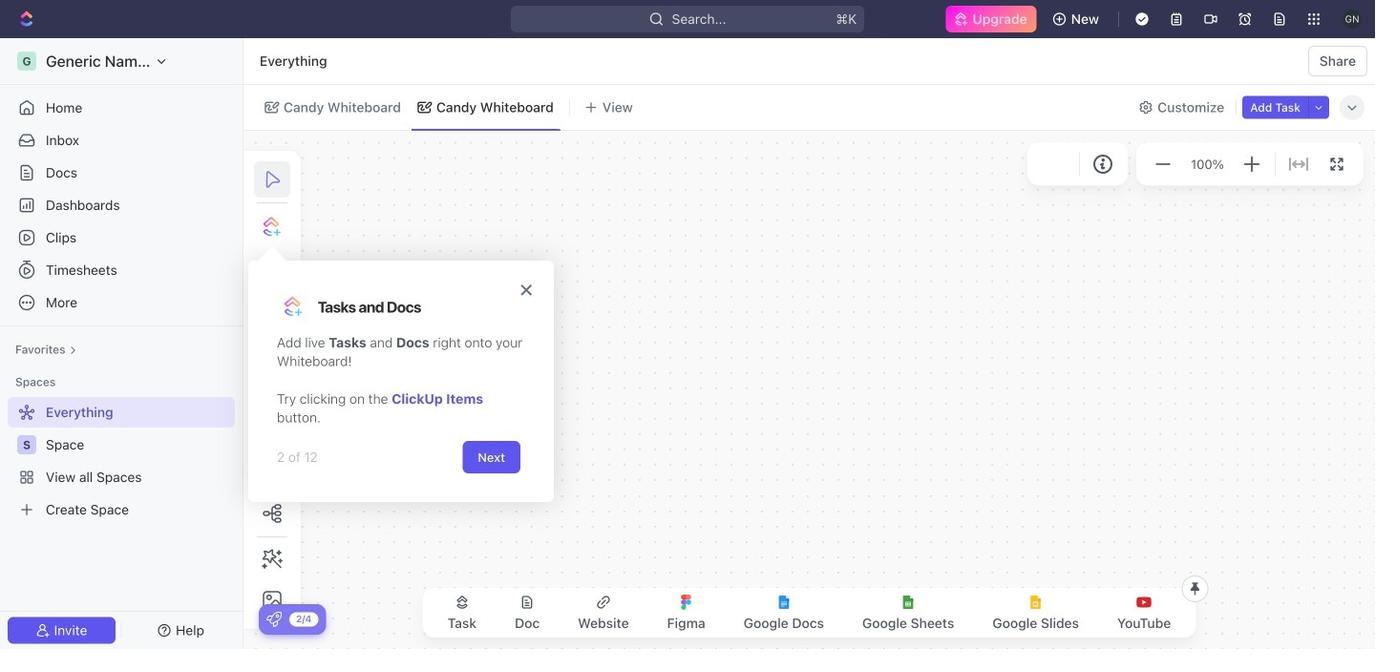 Task type: describe. For each thing, give the bounding box(es) containing it.
onboarding checklist button image
[[266, 612, 282, 627]]

generic name's workspace, , element
[[17, 52, 36, 71]]

sidebar navigation
[[0, 38, 247, 649]]



Task type: vqa. For each thing, say whether or not it's contained in the screenshot.
Space
no



Task type: locate. For each thing, give the bounding box(es) containing it.
dialog
[[248, 261, 554, 502]]

tree inside sidebar navigation
[[8, 397, 235, 525]]

onboarding checklist button element
[[266, 612, 282, 627]]

space, , element
[[17, 435, 36, 455]]

tree
[[8, 397, 235, 525]]



